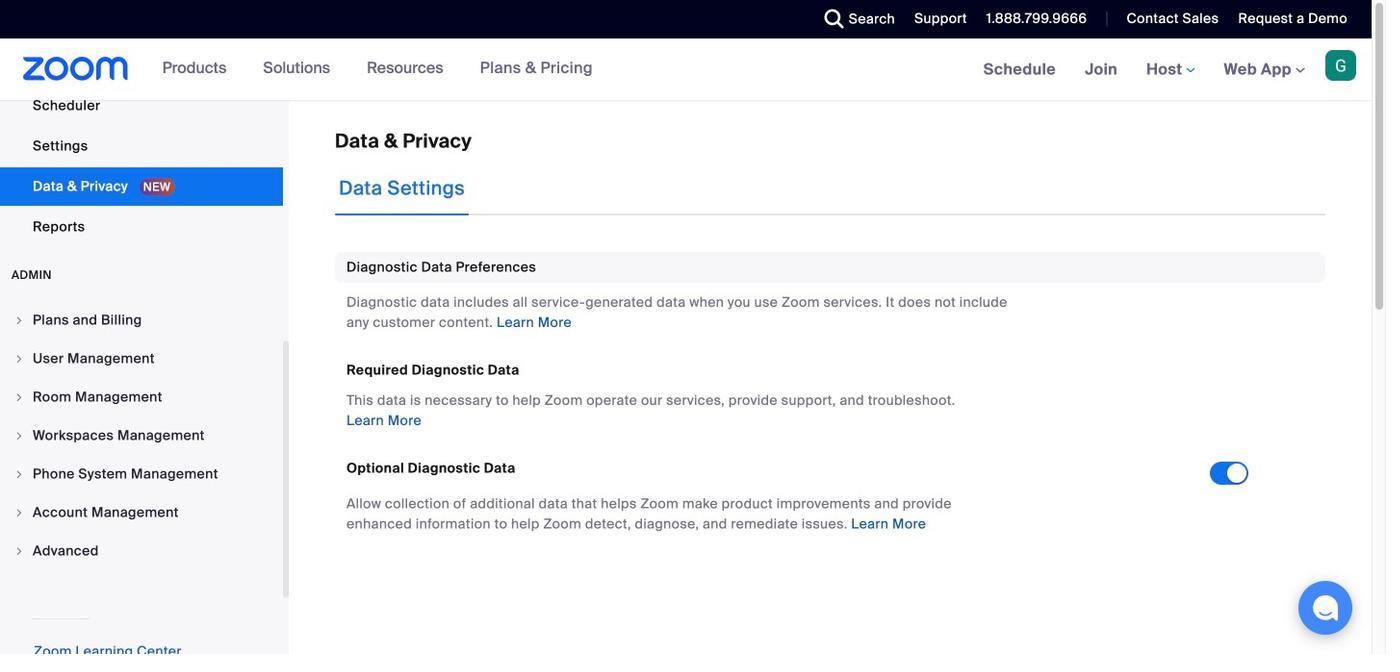 Task type: locate. For each thing, give the bounding box(es) containing it.
right image
[[13, 315, 25, 327], [13, 431, 25, 442], [13, 546, 25, 558]]

6 menu item from the top
[[0, 495, 283, 532]]

5 menu item from the top
[[0, 457, 283, 493]]

zoom logo image
[[23, 57, 129, 81]]

7 menu item from the top
[[0, 534, 283, 570]]

menu item
[[0, 302, 283, 339], [0, 341, 283, 378], [0, 379, 283, 416], [0, 418, 283, 455], [0, 457, 283, 493], [0, 495, 283, 532], [0, 534, 283, 570]]

right image for 7th menu item from the bottom of the admin menu "menu"
[[13, 315, 25, 327]]

tab
[[335, 162, 469, 216]]

2 menu item from the top
[[0, 341, 283, 378]]

4 menu item from the top
[[0, 418, 283, 455]]

2 right image from the top
[[13, 431, 25, 442]]

1 menu item from the top
[[0, 302, 283, 339]]

4 right image from the top
[[13, 508, 25, 519]]

right image for 1st menu item from the bottom
[[13, 546, 25, 558]]

3 right image from the top
[[13, 469, 25, 481]]

product information navigation
[[148, 39, 608, 100]]

open chat image
[[1313, 595, 1340, 622]]

0 vertical spatial right image
[[13, 315, 25, 327]]

right image
[[13, 353, 25, 365], [13, 392, 25, 404], [13, 469, 25, 481], [13, 508, 25, 519]]

1 right image from the top
[[13, 315, 25, 327]]

banner
[[0, 39, 1373, 102]]

2 vertical spatial right image
[[13, 546, 25, 558]]

1 vertical spatial right image
[[13, 431, 25, 442]]

3 right image from the top
[[13, 546, 25, 558]]



Task type: describe. For each thing, give the bounding box(es) containing it.
personal menu menu
[[0, 0, 283, 249]]

profile picture image
[[1326, 50, 1357, 81]]

meetings navigation
[[970, 39, 1373, 102]]

3 menu item from the top
[[0, 379, 283, 416]]

side navigation navigation
[[0, 0, 289, 655]]

admin menu menu
[[0, 302, 283, 572]]

2 right image from the top
[[13, 392, 25, 404]]

right image for 4th menu item from the bottom
[[13, 431, 25, 442]]

1 right image from the top
[[13, 353, 25, 365]]



Task type: vqa. For each thing, say whether or not it's contained in the screenshot.
fifth menu item from the bottom's right image
yes



